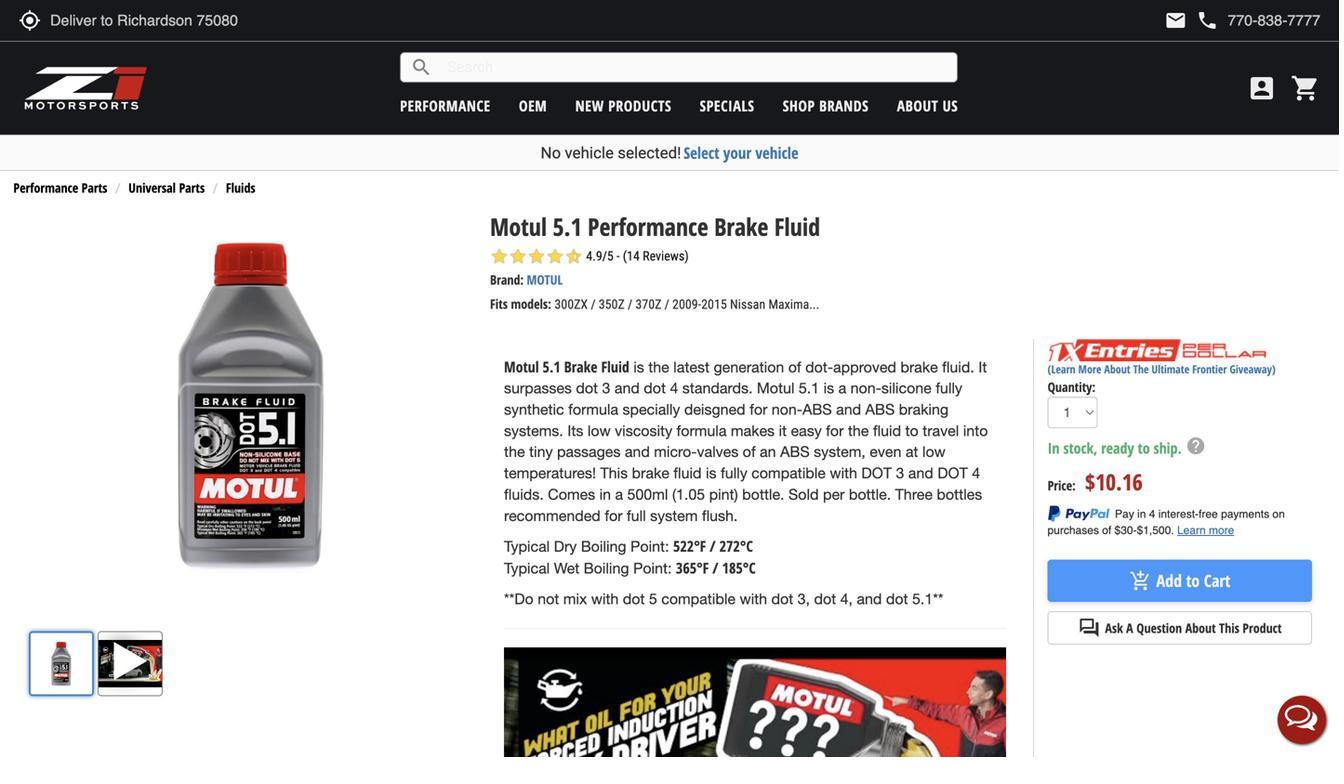 Task type: vqa. For each thing, say whether or not it's contained in the screenshot.
Z1 in Z1 350Z / G35 Power Steering Cooler Upgrade Kit Performance - Power Steering $189.99
no



Task type: describe. For each thing, give the bounding box(es) containing it.
fluid.
[[942, 359, 974, 376]]

0 horizontal spatial with
[[591, 591, 619, 608]]

is the latest generation of dot-approved brake fluid. it surpasses dot 3 and dot 4 standards. motul 5.1 is a non-silicone fully synthetic formula specially deisgned for non-abs and abs braking systems. its low viscosity formula makes it easy for the fluid to travel into the tiny passages and micro-valves of an abs system, even at low temperatures! this brake fluid is fully compatible with dot 3 and dot 4 fluids. comes in a 500ml (1.05 pint) bottle. sold per bottle. three bottles recommended for full system flush.
[[504, 359, 988, 525]]

system
[[650, 508, 698, 525]]

question_answer ask a question about this product
[[1078, 618, 1282, 640]]

1 horizontal spatial fully
[[936, 380, 962, 397]]

0 vertical spatial a
[[838, 380, 846, 397]]

2 star from the left
[[509, 248, 527, 266]]

1 horizontal spatial non-
[[851, 380, 881, 397]]

ultimate
[[1152, 362, 1189, 377]]

dot-
[[805, 359, 833, 376]]

it
[[978, 359, 987, 376]]

dot left 3,
[[771, 591, 793, 608]]

my_location
[[19, 9, 41, 32]]

us
[[943, 96, 958, 116]]

cart
[[1204, 570, 1231, 593]]

specials
[[700, 96, 755, 116]]

pint)
[[709, 486, 738, 504]]

wet
[[554, 560, 580, 577]]

specials link
[[700, 96, 755, 116]]

mail link
[[1165, 9, 1187, 32]]

mail
[[1165, 9, 1187, 32]]

shop brands link
[[783, 96, 869, 116]]

1 star from the left
[[490, 248, 509, 266]]

0 vertical spatial is
[[633, 359, 644, 376]]

no
[[541, 144, 561, 162]]

performance
[[400, 96, 491, 116]]

silicone
[[881, 380, 932, 397]]

fluids.
[[504, 486, 544, 504]]

three
[[895, 486, 933, 504]]

search
[[410, 56, 433, 79]]

0 horizontal spatial brake
[[564, 357, 597, 377]]

0 vertical spatial boiling
[[581, 539, 626, 556]]

approved
[[833, 359, 896, 376]]

fluid inside motul 5.1 performance brake fluid star star star star star_half 4.9/5 - (14 reviews) brand: motul fits models: 300zx / 350z / 370z / 2009-2015 nissan maxima...
[[774, 210, 820, 243]]

an
[[760, 444, 776, 461]]

1 vertical spatial fluid
[[601, 357, 629, 377]]

select
[[684, 142, 719, 164]]

5
[[649, 591, 657, 608]]

question_answer
[[1078, 618, 1100, 640]]

flush.
[[702, 508, 738, 525]]

parts for universal parts
[[179, 179, 205, 197]]

vehicle inside no vehicle selected! select your vehicle
[[565, 144, 614, 162]]

1 horizontal spatial vehicle
[[755, 142, 798, 164]]

**do not mix with dot 5 compatible with dot 3, dot 4, and dot 5.1**
[[504, 591, 943, 608]]

latest
[[673, 359, 710, 376]]

0 vertical spatial brake
[[900, 359, 938, 376]]

performance parts link
[[13, 179, 107, 197]]

0 vertical spatial the
[[648, 359, 669, 376]]

0 horizontal spatial of
[[743, 444, 756, 461]]

0 horizontal spatial about
[[897, 96, 938, 116]]

makes
[[731, 423, 775, 440]]

in
[[1048, 438, 1060, 458]]

about us link
[[897, 96, 958, 116]]

1 typical from the top
[[504, 539, 550, 556]]

comes
[[548, 486, 595, 504]]

/ right 370z
[[665, 297, 669, 313]]

dot left 5
[[623, 591, 645, 608]]

new products
[[575, 96, 672, 116]]

performance link
[[400, 96, 491, 116]]

/ right 522°f
[[710, 537, 716, 557]]

350z
[[599, 297, 625, 313]]

a
[[1126, 620, 1133, 638]]

3 star from the left
[[527, 248, 546, 266]]

oem
[[519, 96, 547, 116]]

shopping_cart
[[1291, 73, 1320, 103]]

/ left 350z at the top of page
[[591, 297, 596, 313]]

370z
[[635, 297, 662, 313]]

2 bottle. from the left
[[849, 486, 891, 504]]

question
[[1136, 620, 1182, 638]]

mail phone
[[1165, 9, 1219, 32]]

2 horizontal spatial to
[[1186, 570, 1200, 593]]

travel
[[923, 423, 959, 440]]

deisgned
[[684, 401, 745, 419]]

this inside question_answer ask a question about this product
[[1219, 620, 1239, 638]]

selected!
[[618, 144, 681, 162]]

add
[[1156, 570, 1182, 593]]

product
[[1243, 620, 1282, 638]]

1 dot from the left
[[861, 465, 892, 482]]

dot left 4,
[[814, 591, 836, 608]]

into
[[963, 423, 988, 440]]

1 horizontal spatial with
[[740, 591, 767, 608]]

fluids link
[[226, 179, 255, 197]]

price:
[[1048, 477, 1076, 495]]

new
[[575, 96, 604, 116]]

0 horizontal spatial formula
[[568, 401, 618, 419]]

oem link
[[519, 96, 547, 116]]

universal parts
[[128, 179, 205, 197]]

1 vertical spatial brake
[[632, 465, 669, 482]]

mix
[[563, 591, 587, 608]]

(learn more about the ultimate frontier giveaway)
[[1048, 362, 1276, 377]]

1 vertical spatial boiling
[[584, 560, 629, 577]]

giveaway)
[[1230, 362, 1276, 377]]

abs up easy
[[802, 401, 832, 419]]

models:
[[511, 295, 551, 313]]

frontier
[[1192, 362, 1227, 377]]

price: $10.16
[[1048, 467, 1143, 497]]

/ right 350z at the top of page
[[628, 297, 633, 313]]

1 vertical spatial the
[[848, 423, 869, 440]]

1 horizontal spatial 3
[[896, 465, 904, 482]]

4,
[[840, 591, 853, 608]]

ready
[[1101, 438, 1134, 458]]

4 star from the left
[[546, 248, 564, 266]]

0 horizontal spatial 4
[[670, 380, 678, 397]]

and down viscosity on the bottom
[[625, 444, 650, 461]]

brand:
[[490, 271, 524, 289]]

quantity:
[[1048, 378, 1096, 396]]

2015
[[701, 297, 727, 313]]

0 horizontal spatial a
[[615, 486, 623, 504]]

in
[[599, 486, 611, 504]]

dot up specially
[[644, 380, 666, 397]]

2 vertical spatial for
[[605, 508, 623, 525]]

in stock, ready to ship. help
[[1048, 436, 1206, 458]]

standards.
[[682, 380, 753, 397]]

motul 5.1 brake fluid
[[504, 357, 629, 377]]

1 vertical spatial for
[[826, 423, 844, 440]]

1 bottle. from the left
[[742, 486, 784, 504]]

per
[[823, 486, 845, 504]]

no vehicle selected! select your vehicle
[[541, 142, 798, 164]]

abs down easy
[[780, 444, 810, 461]]

add_shopping_cart
[[1129, 570, 1152, 593]]

to inside 'is the latest generation of dot-approved brake fluid. it surpasses dot 3 and dot 4 standards. motul 5.1 is a non-silicone fully synthetic formula specially deisgned for non-abs and abs braking systems. its low viscosity formula makes it easy for the fluid to travel into the tiny passages and micro-valves of an abs system, even at low temperatures! this brake fluid is fully compatible with dot 3 and dot 4 fluids. comes in a 500ml (1.05 pint) bottle. sold per bottle. three bottles recommended for full system flush.'
[[905, 423, 919, 440]]

and up specially
[[615, 380, 640, 397]]

even
[[870, 444, 901, 461]]

universal
[[128, 179, 176, 197]]

2009-
[[672, 297, 701, 313]]

tiny
[[529, 444, 553, 461]]

z1 motorsports logo image
[[23, 65, 148, 112]]

1 horizontal spatial 4
[[972, 465, 980, 482]]



Task type: locate. For each thing, give the bounding box(es) containing it.
5.1
[[553, 210, 582, 243], [543, 357, 560, 377], [799, 380, 819, 397]]

0 horizontal spatial 3
[[602, 380, 610, 397]]

to inside in stock, ready to ship. help
[[1138, 438, 1150, 458]]

performance parts
[[13, 179, 107, 197]]

not
[[538, 591, 559, 608]]

0 vertical spatial typical
[[504, 539, 550, 556]]

5.1 up star_half
[[553, 210, 582, 243]]

of left an at the bottom
[[743, 444, 756, 461]]

4.9/5 -
[[586, 249, 620, 264]]

this
[[600, 465, 628, 482], [1219, 620, 1239, 638]]

boiling
[[581, 539, 626, 556], [584, 560, 629, 577]]

for up system,
[[826, 423, 844, 440]]

dot up bottles
[[938, 465, 968, 482]]

more
[[1078, 362, 1101, 377]]

for left full
[[605, 508, 623, 525]]

braking
[[899, 401, 949, 419]]

for up makes
[[750, 401, 767, 419]]

0 vertical spatial fully
[[936, 380, 962, 397]]

a down approved
[[838, 380, 846, 397]]

fits
[[490, 295, 508, 313]]

1 vertical spatial formula
[[677, 423, 727, 440]]

about us
[[897, 96, 958, 116]]

/ right 365°f
[[712, 558, 718, 578]]

2 vertical spatial about
[[1185, 620, 1216, 638]]

point:
[[631, 539, 669, 556], [633, 560, 672, 577]]

bottle. right per
[[849, 486, 891, 504]]

generation
[[714, 359, 784, 376]]

272°c
[[719, 537, 753, 557]]

account_box
[[1247, 73, 1277, 103]]

1 horizontal spatial brake
[[714, 210, 768, 243]]

parts left universal
[[82, 179, 107, 197]]

motul for brake
[[504, 357, 539, 377]]

0 vertical spatial low
[[588, 423, 611, 440]]

1 vertical spatial point:
[[633, 560, 672, 577]]

0 vertical spatial performance
[[13, 179, 78, 197]]

0 vertical spatial motul
[[490, 210, 547, 243]]

point: up 5
[[633, 560, 672, 577]]

2 horizontal spatial for
[[826, 423, 844, 440]]

3 up three
[[896, 465, 904, 482]]

3 down motul 5.1 brake fluid
[[602, 380, 610, 397]]

1 horizontal spatial of
[[788, 359, 801, 376]]

bottles
[[937, 486, 982, 504]]

0 vertical spatial brake
[[714, 210, 768, 243]]

5.1 up surpasses
[[543, 357, 560, 377]]

1 vertical spatial of
[[743, 444, 756, 461]]

1 horizontal spatial fluid
[[873, 423, 901, 440]]

about
[[897, 96, 938, 116], [1104, 362, 1130, 377], [1185, 620, 1216, 638]]

select your vehicle link
[[684, 142, 798, 164]]

**do
[[504, 591, 534, 608]]

dot down motul 5.1 brake fluid
[[576, 380, 598, 397]]

1 horizontal spatial parts
[[179, 179, 205, 197]]

low right at
[[922, 444, 946, 461]]

1 horizontal spatial about
[[1104, 362, 1130, 377]]

0 vertical spatial this
[[600, 465, 628, 482]]

0 horizontal spatial for
[[605, 508, 623, 525]]

motul down generation
[[757, 380, 795, 397]]

1 vertical spatial fully
[[721, 465, 747, 482]]

compatible
[[752, 465, 826, 482], [661, 591, 736, 608]]

1 horizontal spatial is
[[706, 465, 717, 482]]

1 vertical spatial 3
[[896, 465, 904, 482]]

brake inside motul 5.1 performance brake fluid star star star star star_half 4.9/5 - (14 reviews) brand: motul fits models: 300zx / 350z / 370z / 2009-2015 nissan maxima...
[[714, 210, 768, 243]]

2 horizontal spatial the
[[848, 423, 869, 440]]

help
[[1186, 436, 1206, 456]]

2 horizontal spatial with
[[830, 465, 857, 482]]

temperatures!
[[504, 465, 596, 482]]

1 vertical spatial 4
[[972, 465, 980, 482]]

brake up silicone
[[900, 359, 938, 376]]

motul link
[[527, 271, 563, 289]]

passages
[[557, 444, 621, 461]]

fluid up (1.05
[[674, 465, 702, 482]]

0 horizontal spatial compatible
[[661, 591, 736, 608]]

0 horizontal spatial bottle.
[[742, 486, 784, 504]]

2 typical from the top
[[504, 560, 550, 577]]

fluid up maxima...
[[774, 210, 820, 243]]

0 vertical spatial compatible
[[752, 465, 826, 482]]

1 vertical spatial fluid
[[674, 465, 702, 482]]

your
[[723, 142, 751, 164]]

vehicle right no
[[565, 144, 614, 162]]

fully down fluid.
[[936, 380, 962, 397]]

formula down the deisgned
[[677, 423, 727, 440]]

motul inside 'is the latest generation of dot-approved brake fluid. it surpasses dot 3 and dot 4 standards. motul 5.1 is a non-silicone fully synthetic formula specially deisgned for non-abs and abs braking systems. its low viscosity formula makes it easy for the fluid to travel into the tiny passages and micro-valves of an abs system, even at low temperatures! this brake fluid is fully compatible with dot 3 and dot 4 fluids. comes in a 500ml (1.05 pint) bottle. sold per bottle. three bottles recommended for full system flush.'
[[757, 380, 795, 397]]

0 horizontal spatial fluid
[[601, 357, 629, 377]]

1 vertical spatial a
[[615, 486, 623, 504]]

non-
[[851, 380, 881, 397], [772, 401, 802, 419]]

brake down select your vehicle 'link'
[[714, 210, 768, 243]]

0 horizontal spatial performance
[[13, 179, 78, 197]]

1 horizontal spatial a
[[838, 380, 846, 397]]

the
[[1133, 362, 1149, 377]]

stock,
[[1063, 438, 1098, 458]]

of left dot- at the right top of page
[[788, 359, 801, 376]]

4 up bottles
[[972, 465, 980, 482]]

0 vertical spatial formula
[[568, 401, 618, 419]]

motul
[[527, 271, 563, 289]]

2 vertical spatial is
[[706, 465, 717, 482]]

bottle.
[[742, 486, 784, 504], [849, 486, 891, 504]]

3
[[602, 380, 610, 397], [896, 465, 904, 482]]

fully up pint)
[[721, 465, 747, 482]]

motul
[[490, 210, 547, 243], [504, 357, 539, 377], [757, 380, 795, 397]]

motul inside motul 5.1 performance brake fluid star star star star star_half 4.9/5 - (14 reviews) brand: motul fits models: 300zx / 350z / 370z / 2009-2015 nissan maxima...
[[490, 210, 547, 243]]

fully
[[936, 380, 962, 397], [721, 465, 747, 482]]

motul up 'brand:'
[[490, 210, 547, 243]]

0 horizontal spatial parts
[[82, 179, 107, 197]]

0 horizontal spatial the
[[504, 444, 525, 461]]

typical up **do
[[504, 560, 550, 577]]

parts
[[82, 179, 107, 197], [179, 179, 205, 197]]

this up in at the bottom of the page
[[600, 465, 628, 482]]

synthetic
[[504, 401, 564, 419]]

0 horizontal spatial dot
[[861, 465, 892, 482]]

0 horizontal spatial non-
[[772, 401, 802, 419]]

0 vertical spatial fluid
[[774, 210, 820, 243]]

5.1**
[[912, 591, 943, 608]]

fluid up specially
[[601, 357, 629, 377]]

500ml
[[627, 486, 668, 504]]

ask
[[1105, 620, 1123, 638]]

dot left 5.1**
[[886, 591, 908, 608]]

abs down silicone
[[865, 401, 895, 419]]

phone
[[1196, 9, 1219, 32]]

about left the "us"
[[897, 96, 938, 116]]

4 down latest
[[670, 380, 678, 397]]

0 vertical spatial point:
[[631, 539, 669, 556]]

0 horizontal spatial fully
[[721, 465, 747, 482]]

typical dry boiling point: 522°f / 272°c typical wet boiling point: 365°f / 185°c
[[504, 537, 756, 578]]

low
[[588, 423, 611, 440], [922, 444, 946, 461]]

3,
[[798, 591, 810, 608]]

0 horizontal spatial low
[[588, 423, 611, 440]]

boiling right dry
[[581, 539, 626, 556]]

of
[[788, 359, 801, 376], [743, 444, 756, 461]]

brands
[[819, 96, 869, 116]]

0 vertical spatial fluid
[[873, 423, 901, 440]]

point: down full
[[631, 539, 669, 556]]

non- down approved
[[851, 380, 881, 397]]

5.1 inside 'is the latest generation of dot-approved brake fluid. it surpasses dot 3 and dot 4 standards. motul 5.1 is a non-silicone fully synthetic formula specially deisgned for non-abs and abs braking systems. its low viscosity formula makes it easy for the fluid to travel into the tiny passages and micro-valves of an abs system, even at low temperatures! this brake fluid is fully compatible with dot 3 and dot 4 fluids. comes in a 500ml (1.05 pint) bottle. sold per bottle. three bottles recommended for full system flush.'
[[799, 380, 819, 397]]

1 horizontal spatial low
[[922, 444, 946, 461]]

2 dot from the left
[[938, 465, 968, 482]]

about inside question_answer ask a question about this product
[[1185, 620, 1216, 638]]

2 vertical spatial motul
[[757, 380, 795, 397]]

Search search field
[[433, 53, 957, 82]]

0 horizontal spatial fluid
[[674, 465, 702, 482]]

to up at
[[905, 423, 919, 440]]

is up specially
[[633, 359, 644, 376]]

1 vertical spatial brake
[[564, 357, 597, 377]]

valves
[[697, 444, 739, 461]]

dot
[[861, 465, 892, 482], [938, 465, 968, 482]]

compatible up the sold
[[752, 465, 826, 482]]

is down dot- at the right top of page
[[824, 380, 834, 397]]

to right add
[[1186, 570, 1200, 593]]

easy
[[791, 423, 822, 440]]

brake up surpasses
[[564, 357, 597, 377]]

this inside 'is the latest generation of dot-approved brake fluid. it surpasses dot 3 and dot 4 standards. motul 5.1 is a non-silicone fully synthetic formula specially deisgned for non-abs and abs braking systems. its low viscosity formula makes it easy for the fluid to travel into the tiny passages and micro-valves of an abs system, even at low temperatures! this brake fluid is fully compatible with dot 3 and dot 4 fluids. comes in a 500ml (1.05 pint) bottle. sold per bottle. three bottles recommended for full system flush.'
[[600, 465, 628, 482]]

to
[[905, 423, 919, 440], [1138, 438, 1150, 458], [1186, 570, 1200, 593]]

a right in at the bottom of the page
[[615, 486, 623, 504]]

1 horizontal spatial brake
[[900, 359, 938, 376]]

2 vertical spatial 5.1
[[799, 380, 819, 397]]

the up system,
[[848, 423, 869, 440]]

the left tiny
[[504, 444, 525, 461]]

1 horizontal spatial bottle.
[[849, 486, 891, 504]]

phone link
[[1196, 9, 1320, 32]]

1 horizontal spatial the
[[648, 359, 669, 376]]

boiling right wet
[[584, 560, 629, 577]]

522°f
[[673, 537, 706, 557]]

1 horizontal spatial for
[[750, 401, 767, 419]]

1 vertical spatial typical
[[504, 560, 550, 577]]

the left latest
[[648, 359, 669, 376]]

5.1 down dot- at the right top of page
[[799, 380, 819, 397]]

2 horizontal spatial about
[[1185, 620, 1216, 638]]

1 vertical spatial compatible
[[661, 591, 736, 608]]

1 horizontal spatial this
[[1219, 620, 1239, 638]]

shop brands
[[783, 96, 869, 116]]

about left the
[[1104, 362, 1130, 377]]

brake up 500ml
[[632, 465, 669, 482]]

5.1 for brake
[[543, 357, 560, 377]]

0 vertical spatial non-
[[851, 380, 881, 397]]

0 horizontal spatial brake
[[632, 465, 669, 482]]

0 vertical spatial 3
[[602, 380, 610, 397]]

1 horizontal spatial performance
[[588, 210, 708, 243]]

system,
[[814, 444, 866, 461]]

is down valves
[[706, 465, 717, 482]]

1 horizontal spatial formula
[[677, 423, 727, 440]]

full
[[627, 508, 646, 525]]

its
[[567, 423, 583, 440]]

shop
[[783, 96, 815, 116]]

fluid up 'even'
[[873, 423, 901, 440]]

1 vertical spatial low
[[922, 444, 946, 461]]

performance
[[13, 179, 78, 197], [588, 210, 708, 243]]

specially
[[623, 401, 680, 419]]

motul for performance
[[490, 210, 547, 243]]

compatible down 365°f
[[661, 591, 736, 608]]

0 vertical spatial of
[[788, 359, 801, 376]]

to left ship.
[[1138, 438, 1150, 458]]

vehicle right your
[[755, 142, 798, 164]]

low up passages
[[588, 423, 611, 440]]

0 vertical spatial about
[[897, 96, 938, 116]]

(learn more about the ultimate frontier giveaway) link
[[1048, 362, 1276, 377]]

systems.
[[504, 423, 563, 440]]

performance inside motul 5.1 performance brake fluid star star star star star_half 4.9/5 - (14 reviews) brand: motul fits models: 300zx / 350z / 370z / 2009-2015 nissan maxima...
[[588, 210, 708, 243]]

1 horizontal spatial dot
[[938, 465, 968, 482]]

5.1 for performance
[[553, 210, 582, 243]]

0 horizontal spatial vehicle
[[565, 144, 614, 162]]

ship.
[[1154, 438, 1182, 458]]

motul up surpasses
[[504, 357, 539, 377]]

1 vertical spatial is
[[824, 380, 834, 397]]

with inside 'is the latest generation of dot-approved brake fluid. it surpasses dot 3 and dot 4 standards. motul 5.1 is a non-silicone fully synthetic formula specially deisgned for non-abs and abs braking systems. its low viscosity formula makes it easy for the fluid to travel into the tiny passages and micro-valves of an abs system, even at low temperatures! this brake fluid is fully compatible with dot 3 and dot 4 fluids. comes in a 500ml (1.05 pint) bottle. sold per bottle. three bottles recommended for full system flush.'
[[830, 465, 857, 482]]

typical left dry
[[504, 539, 550, 556]]

compatible inside 'is the latest generation of dot-approved brake fluid. it surpasses dot 3 and dot 4 standards. motul 5.1 is a non-silicone fully synthetic formula specially deisgned for non-abs and abs braking systems. its low viscosity formula makes it easy for the fluid to travel into the tiny passages and micro-valves of an abs system, even at low temperatures! this brake fluid is fully compatible with dot 3 and dot 4 fluids. comes in a 500ml (1.05 pint) bottle. sold per bottle. three bottles recommended for full system flush.'
[[752, 465, 826, 482]]

1 parts from the left
[[82, 179, 107, 197]]

vehicle
[[755, 142, 798, 164], [565, 144, 614, 162]]

0 vertical spatial for
[[750, 401, 767, 419]]

0 horizontal spatial to
[[905, 423, 919, 440]]

0 vertical spatial 4
[[670, 380, 678, 397]]

0 horizontal spatial is
[[633, 359, 644, 376]]

about right question
[[1185, 620, 1216, 638]]

viscosity
[[615, 423, 672, 440]]

0 vertical spatial 5.1
[[553, 210, 582, 243]]

1 horizontal spatial to
[[1138, 438, 1150, 458]]

dry
[[554, 539, 577, 556]]

1 horizontal spatial fluid
[[774, 210, 820, 243]]

365°f
[[676, 558, 709, 578]]

surpasses
[[504, 380, 572, 397]]

1 vertical spatial motul
[[504, 357, 539, 377]]

products
[[608, 96, 672, 116]]

1 vertical spatial non-
[[772, 401, 802, 419]]

non- up it
[[772, 401, 802, 419]]

parts for performance parts
[[82, 179, 107, 197]]

1 vertical spatial performance
[[588, 210, 708, 243]]

2 vertical spatial the
[[504, 444, 525, 461]]

and right 4,
[[857, 591, 882, 608]]

this left the product
[[1219, 620, 1239, 638]]

2 parts from the left
[[179, 179, 205, 197]]

with down system,
[[830, 465, 857, 482]]

nissan
[[730, 297, 765, 313]]

1 vertical spatial about
[[1104, 362, 1130, 377]]

with right the mix
[[591, 591, 619, 608]]

185°c
[[722, 558, 756, 578]]

formula up its
[[568, 401, 618, 419]]

new products link
[[575, 96, 672, 116]]

and up system,
[[836, 401, 861, 419]]

add_shopping_cart add to cart
[[1129, 570, 1231, 593]]

4
[[670, 380, 678, 397], [972, 465, 980, 482]]

star
[[490, 248, 509, 266], [509, 248, 527, 266], [527, 248, 546, 266], [546, 248, 564, 266]]

and up three
[[908, 465, 933, 482]]

5.1 inside motul 5.1 performance brake fluid star star star star star_half 4.9/5 - (14 reviews) brand: motul fits models: 300zx / 350z / 370z / 2009-2015 nissan maxima...
[[553, 210, 582, 243]]

and
[[615, 380, 640, 397], [836, 401, 861, 419], [625, 444, 650, 461], [908, 465, 933, 482], [857, 591, 882, 608]]

bottle. right pint)
[[742, 486, 784, 504]]

parts right universal
[[179, 179, 205, 197]]

(learn
[[1048, 362, 1076, 377]]

for
[[750, 401, 767, 419], [826, 423, 844, 440], [605, 508, 623, 525]]

with down 185°c
[[740, 591, 767, 608]]

dot down 'even'
[[861, 465, 892, 482]]



